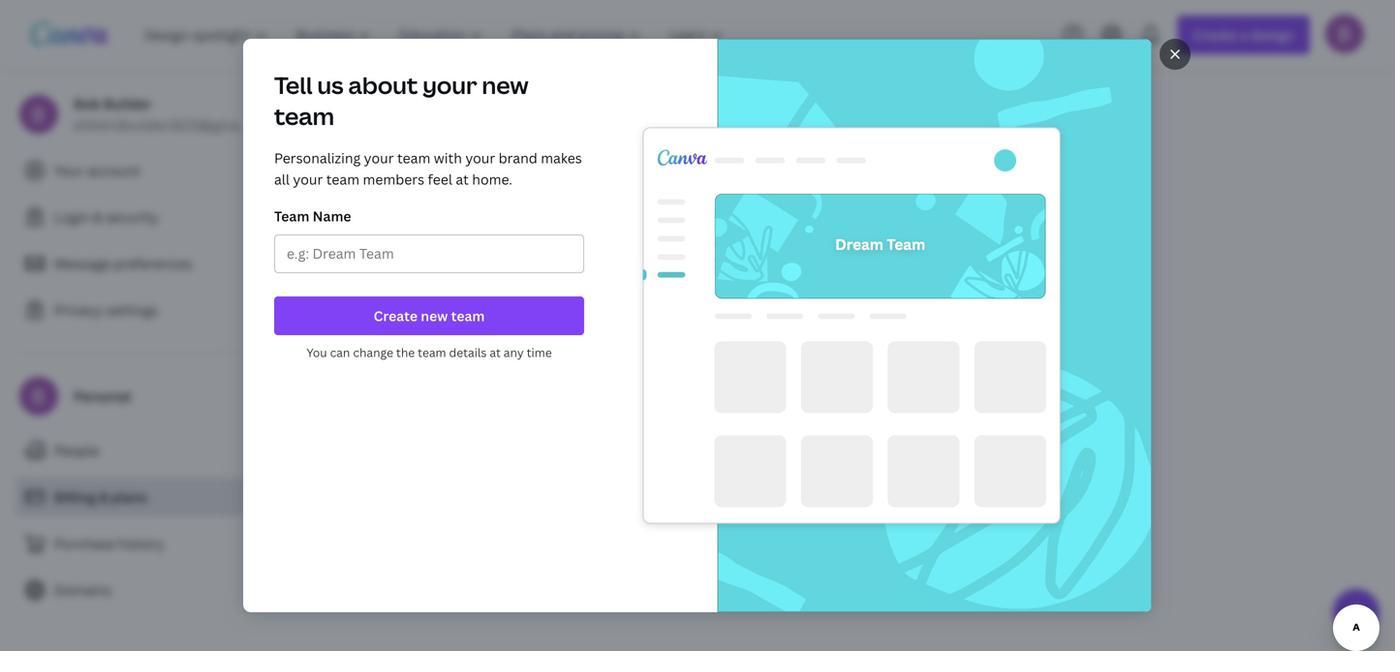 Task type: describe. For each thing, give the bounding box(es) containing it.
details
[[449, 345, 487, 361]]

registered
[[346, 321, 394, 334]]

b0bth3builder2k23@gmail.com
[[74, 116, 279, 134]]

team inside create new team 'button'
[[451, 307, 485, 325]]

enter
[[267, 127, 303, 146]]

login & security link
[[16, 198, 252, 236]]

makes
[[541, 149, 582, 167]]

account
[[87, 161, 141, 180]]

your down supported
[[293, 170, 323, 188]]

message preferences link
[[16, 244, 252, 283]]

tell
[[274, 69, 313, 101]]

all
[[274, 170, 290, 188]]

0 vertical spatial name
[[355, 255, 387, 271]]

bob builder b0bth3builder2k23@gmail.com
[[74, 94, 279, 134]]

0 horizontal spatial name
[[317, 321, 343, 334]]

name
[[313, 207, 351, 225]]

0 horizontal spatial the
[[299, 321, 315, 334]]

under
[[396, 321, 424, 334]]

if
[[414, 127, 423, 146]]

your down a
[[465, 149, 495, 167]]

domains link
[[16, 571, 252, 610]]

plans
[[111, 488, 147, 506]]

legal
[[267, 255, 297, 271]]

0 horizontal spatial are
[[405, 149, 425, 167]]

create new team
[[374, 307, 485, 325]]

only
[[653, 127, 684, 146]]

company
[[300, 255, 353, 271]]

us
[[317, 69, 344, 101]]

1 vertical spatial the
[[396, 345, 415, 361]]

feel
[[428, 170, 453, 188]]

purchase history link
[[16, 524, 252, 563]]

personalizing
[[274, 149, 361, 167]]

billing & plans link
[[16, 478, 252, 517]]

countries
[[339, 149, 401, 167]]

personal
[[74, 387, 131, 406]]

this
[[267, 321, 287, 334]]

at inside the personalizing your team with your brand makes all your team members feel at home.
[[456, 170, 469, 188]]

country
[[310, 180, 354, 196]]

billing
[[54, 488, 96, 506]]

shown.
[[429, 149, 475, 167]]

about
[[348, 69, 418, 101]]

builder
[[104, 94, 152, 113]]

Enter your tax ID text field
[[280, 373, 739, 410]]

bob
[[74, 94, 100, 113]]

0 vertical spatial are
[[454, 127, 475, 146]]

issuing country
[[267, 180, 354, 196]]

with
[[434, 149, 462, 167]]

privacy settings link
[[16, 291, 252, 330]]

personalizing your team with your brand makes all your team members feel at home.
[[274, 149, 582, 188]]

billing & plans
[[54, 488, 147, 506]]

new inside 'button'
[[421, 307, 448, 325]]

team inside the tell us about your new team
[[274, 100, 334, 132]]

issuing
[[267, 180, 307, 196]]

people
[[54, 441, 99, 460]]

top level navigation element
[[132, 16, 740, 54]]



Task type: locate. For each thing, give the bounding box(es) containing it.
0 vertical spatial new
[[482, 69, 529, 101]]

are left a
[[454, 127, 475, 146]]

a
[[478, 127, 486, 146]]

team
[[274, 207, 309, 225]]

0 vertical spatial the
[[299, 321, 315, 334]]

name up can on the left of page
[[317, 321, 343, 334]]

this is the name registered under your tax id.
[[267, 321, 480, 334]]

at
[[456, 170, 469, 188], [490, 345, 501, 361]]

privacy
[[54, 301, 103, 319]]

id
[[300, 94, 319, 118]]

are
[[454, 127, 475, 146], [405, 149, 425, 167]]

home.
[[472, 170, 513, 188]]

& for billing
[[99, 488, 108, 506]]

tax
[[450, 321, 465, 334]]

purchase history
[[54, 534, 164, 553]]

& inside "link"
[[99, 488, 108, 506]]

information
[[334, 127, 411, 146]]

your left tax
[[426, 321, 448, 334]]

new
[[482, 69, 529, 101], [421, 307, 448, 325]]

0 horizontal spatial at
[[456, 170, 469, 188]]

new inside the tell us about your new team
[[482, 69, 529, 101]]

supported
[[267, 149, 336, 167]]

any
[[504, 345, 524, 361]]

members
[[363, 170, 425, 188]]

exempt
[[514, 127, 563, 146]]

can
[[330, 345, 350, 361]]

Enter your legal company name text field
[[280, 282, 739, 319]]

brand
[[499, 149, 538, 167]]

1 vertical spatial &
[[99, 488, 108, 506]]

the down under
[[396, 345, 415, 361]]

1 vertical spatial new
[[421, 307, 448, 325]]

are down if
[[405, 149, 425, 167]]

Team Name text field
[[287, 235, 572, 272]]

new up tax-
[[482, 69, 529, 101]]

1 horizontal spatial name
[[355, 255, 387, 271]]

login & security
[[54, 208, 158, 226]]

team
[[274, 100, 334, 132], [397, 149, 431, 167], [326, 170, 360, 188], [451, 307, 485, 325], [418, 345, 446, 361]]

your account
[[54, 161, 141, 180]]

your
[[54, 161, 84, 180]]

name
[[355, 255, 387, 271], [317, 321, 343, 334]]

your
[[423, 69, 477, 101], [364, 149, 394, 167], [465, 149, 495, 167], [293, 170, 323, 188], [426, 321, 448, 334]]

1 vertical spatial are
[[405, 149, 425, 167]]

at left any
[[490, 345, 501, 361]]

is
[[289, 321, 297, 334]]

&
[[93, 208, 102, 226], [99, 488, 108, 506]]

domains
[[54, 581, 112, 599]]

time
[[527, 345, 552, 361]]

people link
[[16, 431, 252, 470]]

the right is
[[299, 321, 315, 334]]

settings
[[106, 301, 158, 319]]

1 vertical spatial name
[[317, 321, 343, 334]]

your down top level navigation element
[[423, 69, 477, 101]]

you
[[426, 127, 451, 146]]

1 horizontal spatial the
[[396, 345, 415, 361]]

1 vertical spatial at
[[490, 345, 501, 361]]

id.
[[467, 321, 480, 334]]

tell us about your new team
[[274, 69, 529, 132]]

at right 'feel'
[[456, 170, 469, 188]]

legal company name
[[267, 255, 387, 271]]

preferences
[[114, 254, 193, 273]]

1 horizontal spatial new
[[482, 69, 529, 101]]

the
[[299, 321, 315, 334], [396, 345, 415, 361]]

your account link
[[16, 151, 252, 190]]

message preferences
[[54, 254, 193, 273]]

login
[[54, 208, 90, 226]]

team name
[[274, 207, 351, 225]]

& for login
[[93, 208, 102, 226]]

0 vertical spatial &
[[93, 208, 102, 226]]

tax-
[[489, 127, 514, 146]]

& left "plans"
[[99, 488, 108, 506]]

security
[[105, 208, 158, 226]]

purchase
[[54, 534, 115, 553]]

your inside the tell us about your new team
[[423, 69, 477, 101]]

organization.
[[566, 127, 650, 146]]

name right "company"
[[355, 255, 387, 271]]

create
[[374, 307, 418, 325]]

& right login
[[93, 208, 102, 226]]

tax
[[267, 94, 296, 118]]

change
[[353, 345, 393, 361]]

tax id enter this information if you are a tax-exempt organization. only supported countries are shown.
[[267, 94, 684, 167]]

0 vertical spatial at
[[456, 170, 469, 188]]

this
[[306, 127, 331, 146]]

message
[[54, 254, 111, 273]]

history
[[118, 534, 164, 553]]

your down information
[[364, 149, 394, 167]]

you can change the team details at any time
[[307, 345, 552, 361]]

new left tax
[[421, 307, 448, 325]]

1 horizontal spatial at
[[490, 345, 501, 361]]

1 horizontal spatial are
[[454, 127, 475, 146]]

0 horizontal spatial new
[[421, 307, 448, 325]]

you
[[307, 345, 327, 361]]

privacy settings
[[54, 301, 158, 319]]

create new team button
[[274, 297, 584, 335]]



Task type: vqa. For each thing, say whether or not it's contained in the screenshot.
Builder
yes



